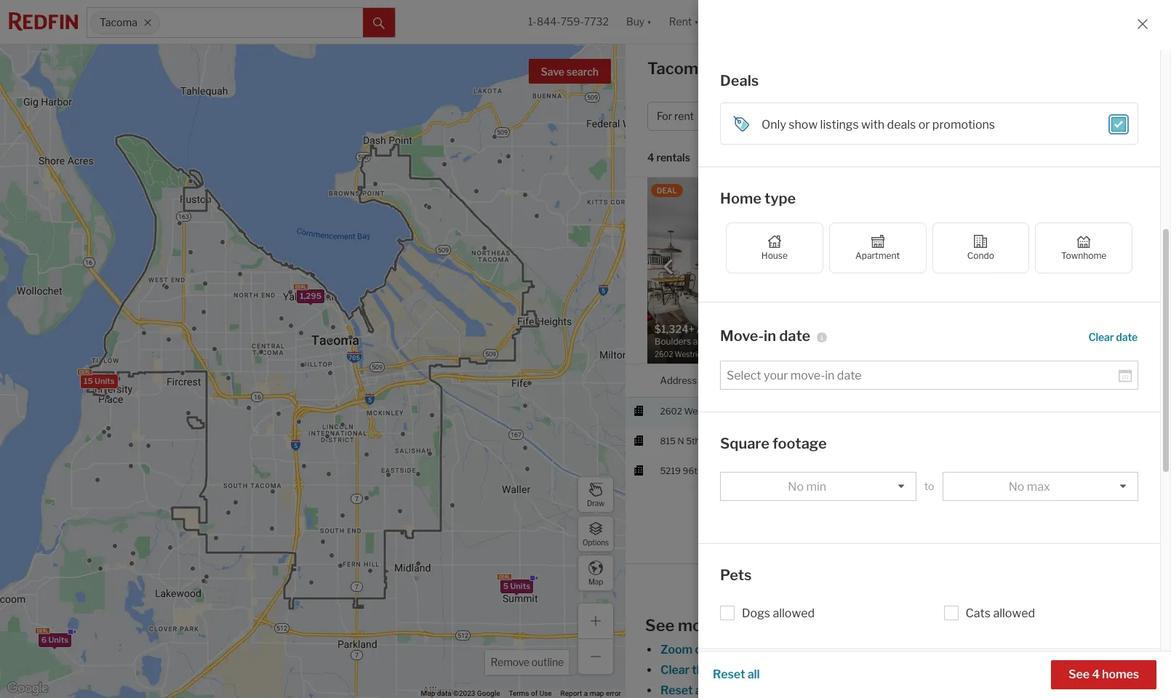Task type: describe. For each thing, give the bounding box(es) containing it.
zoom out button
[[660, 643, 714, 657]]

remove outline button
[[486, 650, 569, 675]]

cats
[[966, 606, 991, 620]]

5th
[[686, 435, 700, 446]]

map for map
[[588, 577, 603, 586]]

1 horizontal spatial filters
[[867, 684, 898, 697]]

out
[[695, 643, 713, 657]]

1 vertical spatial home
[[720, 190, 761, 207]]

1 1+ from the left
[[929, 110, 940, 122]]

1+ bd / 1+ ba button
[[920, 102, 1014, 131]]

data
[[437, 690, 451, 698]]

rentals
[[656, 152, 690, 164]]

condo
[[967, 250, 994, 261]]

Condo checkbox
[[932, 222, 1029, 273]]

1 vertical spatial 2 days
[[1068, 406, 1094, 417]]

1+ bd / 1+ ba
[[929, 110, 987, 122]]

0 vertical spatial 2 days
[[979, 214, 1006, 225]]

save search button
[[528, 59, 611, 84]]

view details link
[[1047, 333, 1119, 360]]

600-810
[[1004, 465, 1041, 476]]

see for see more homes
[[645, 616, 675, 635]]

status
[[1022, 233, 1049, 244]]

remove
[[759, 684, 800, 697]]

no max
[[1009, 480, 1050, 494]]

location
[[757, 374, 796, 386]]

up
[[737, 110, 751, 122]]

allowed for cats allowed
[[993, 606, 1035, 620]]

footage
[[773, 435, 827, 452]]

allowed for dogs allowed
[[773, 606, 815, 620]]

min
[[806, 480, 826, 494]]

clear date button
[[1088, 324, 1138, 349]]

2 1+ from the left
[[962, 110, 973, 122]]

redfin
[[924, 214, 950, 225]]

0 vertical spatial days
[[986, 214, 1006, 225]]

for rent
[[657, 110, 694, 122]]

square
[[720, 435, 770, 452]]

promotions
[[932, 118, 995, 132]]

clear the map boundary button
[[660, 663, 792, 677]]

report a map error link
[[561, 690, 621, 698]]

5 units
[[503, 581, 530, 591]]

amenities
[[720, 672, 791, 689]]

on
[[910, 214, 922, 225]]

0 vertical spatial —
[[1111, 214, 1118, 225]]

previous button image
[[661, 259, 676, 274]]

deals
[[887, 118, 916, 132]]

zoom
[[660, 643, 692, 657]]

$1,195+
[[830, 465, 861, 476]]

e
[[715, 465, 721, 476]]

all filters • 4 button
[[1020, 102, 1115, 131]]

815
[[660, 435, 676, 446]]

map for map data ©2023 google
[[421, 690, 435, 698]]

map region
[[0, 0, 735, 698]]

the
[[692, 663, 710, 677]]

lot size
[[1022, 214, 1055, 225]]

dogs
[[742, 606, 770, 620]]

favorite this home image
[[1134, 401, 1152, 419]]

deals
[[720, 72, 759, 89]]

in
[[764, 327, 776, 345]]

option group containing house
[[726, 222, 1133, 273]]

save search
[[541, 65, 599, 78]]

clear inside button
[[1089, 331, 1114, 343]]

units for 5 units
[[510, 581, 530, 591]]

photo of 2602 westridge ave w, tacoma, wa 98466 image
[[647, 177, 898, 364]]

photos
[[1058, 155, 1097, 169]]

move-
[[720, 327, 764, 345]]

$1,195+ /mo
[[830, 465, 879, 476]]

no for no max
[[1009, 480, 1024, 494]]

$1.5k
[[765, 110, 792, 122]]

outline
[[532, 656, 564, 668]]

home type inside home type button
[[834, 110, 886, 122]]

remove tacoma image
[[144, 18, 152, 27]]

ba
[[975, 110, 987, 122]]

reset all
[[713, 668, 760, 682]]

$1,324+
[[830, 406, 862, 417]]

below
[[901, 684, 933, 697]]

0 horizontal spatial filters
[[710, 684, 742, 697]]

address
[[660, 374, 697, 386]]

to inside zoom out clear the map boundary reset all filters or remove one of your filters below to see more homes
[[936, 684, 947, 697]]

to inside up to $1.5k button
[[753, 110, 763, 122]]

address button
[[660, 364, 697, 397]]

for rent button
[[647, 102, 722, 131]]

lot
[[1022, 214, 1036, 225]]

2602
[[660, 406, 682, 417]]

reset all filters button
[[660, 684, 743, 697]]

1 vertical spatial st
[[705, 465, 713, 476]]

options
[[583, 538, 609, 547]]

reset inside button
[[713, 668, 745, 682]]

square footage
[[720, 435, 827, 452]]

view details button
[[1047, 335, 1119, 360]]

of inside zoom out clear the map boundary reset all filters or remove one of your filters below to see more homes
[[826, 684, 837, 697]]

$1,324+ /mo
[[830, 406, 880, 417]]

/mo for $1,195+ /mo
[[863, 465, 879, 476]]

ave
[[728, 406, 744, 417]]

deal
[[657, 186, 677, 195]]

map inside zoom out clear the map boundary reset all filters or remove one of your filters below to see more homes
[[713, 663, 737, 677]]

apartment
[[855, 250, 900, 261]]

units for 15 units
[[95, 375, 115, 386]]

5219
[[660, 465, 681, 476]]

map button
[[578, 555, 614, 591]]

1 horizontal spatial 2
[[1068, 406, 1073, 417]]

• for rentals
[[698, 153, 701, 165]]

0 horizontal spatial of
[[531, 690, 538, 698]]

only show listings with deals or promotions
[[762, 118, 995, 132]]

filters inside all filters • 4 button
[[1062, 110, 1091, 122]]

/
[[957, 110, 960, 122]]

see for see 4 homes
[[1068, 668, 1090, 682]]

4 inside 4 rentals •
[[647, 152, 654, 164]]

6 units
[[41, 634, 68, 644]]

homes for see 4 homes
[[1102, 668, 1139, 682]]

or inside zoom out clear the map boundary reset all filters or remove one of your filters below to see more homes
[[745, 684, 757, 697]]

size
[[1038, 214, 1055, 225]]

rent
[[832, 59, 869, 78]]

1 vertical spatial type
[[765, 190, 796, 207]]

hoa
[[910, 233, 929, 244]]



Task type: locate. For each thing, give the bounding box(es) containing it.
0 horizontal spatial type
[[765, 190, 796, 207]]

one
[[803, 684, 824, 697]]

5
[[503, 581, 509, 591]]

1 vertical spatial map
[[421, 690, 435, 698]]

reset inside zoom out clear the map boundary reset all filters or remove one of your filters below to see more homes
[[660, 684, 693, 697]]

0 horizontal spatial to
[[753, 110, 763, 122]]

• right rentals
[[698, 153, 701, 165]]

more inside zoom out clear the map boundary reset all filters or remove one of your filters below to see more homes
[[972, 684, 1000, 697]]

or
[[918, 118, 930, 132], [745, 684, 757, 697]]

2 vertical spatial 4
[[1092, 668, 1100, 682]]

• inside button
[[1093, 110, 1096, 122]]

0 horizontal spatial or
[[745, 684, 757, 697]]

map right a
[[590, 690, 604, 698]]

clear inside zoom out clear the map boundary reset all filters or remove one of your filters below to see more homes
[[660, 663, 690, 677]]

map
[[588, 577, 603, 586], [421, 690, 435, 698]]

—
[[1111, 214, 1118, 225], [1004, 406, 1011, 417]]

815 n 5th st
[[660, 435, 711, 446]]

0 vertical spatial all
[[748, 668, 760, 682]]

all
[[748, 668, 760, 682], [695, 684, 707, 697]]

1 vertical spatial /mo
[[863, 465, 879, 476]]

72 days
[[1068, 465, 1100, 476]]

to
[[753, 110, 763, 122], [924, 480, 934, 492], [936, 684, 947, 697]]

Select your move-in date text field
[[727, 368, 1119, 382]]

or right "deals"
[[918, 118, 930, 132]]

• right all
[[1093, 110, 1096, 122]]

for
[[806, 59, 829, 78]]

7732
[[584, 16, 609, 28]]

home up house option
[[720, 190, 761, 207]]

1 vertical spatial home type
[[720, 190, 796, 207]]

1 horizontal spatial reset
[[713, 668, 745, 682]]

location button
[[757, 364, 796, 397]]

1 vertical spatial to
[[924, 480, 934, 492]]

home type button
[[825, 102, 914, 131]]

filters right all
[[1062, 110, 1091, 122]]

/mo for $1,324+ /mo
[[864, 406, 880, 417]]

type inside button
[[865, 110, 886, 122]]

0 vertical spatial map
[[713, 663, 737, 677]]

0 horizontal spatial see
[[645, 616, 675, 635]]

bd
[[942, 110, 955, 122]]

1 vertical spatial more
[[972, 684, 1000, 697]]

0 vertical spatial more
[[678, 616, 718, 635]]

0 vertical spatial units
[[95, 375, 115, 386]]

next button image
[[870, 259, 885, 274]]

1 horizontal spatial see
[[1068, 668, 1090, 682]]

1 no from the left
[[788, 480, 804, 494]]

0 vertical spatial home
[[834, 110, 863, 122]]

more right see
[[972, 684, 1000, 697]]

see 4 homes button
[[1051, 660, 1157, 690]]

units right "6"
[[48, 634, 68, 644]]

2 vertical spatial units
[[48, 634, 68, 644]]

home type up house option
[[720, 190, 796, 207]]

option group
[[726, 222, 1133, 273]]

boundary
[[739, 663, 791, 677]]

more up out
[[678, 616, 718, 635]]

submit search image
[[373, 17, 385, 29]]

filters down reset all
[[710, 684, 742, 697]]

available
[[1080, 233, 1118, 244]]

2 up 72
[[1068, 406, 1073, 417]]

1 horizontal spatial to
[[924, 480, 934, 492]]

draw button
[[578, 476, 614, 513]]

terms of use link
[[509, 690, 552, 698]]

all inside zoom out clear the map boundary reset all filters or remove one of your filters below to see more homes
[[695, 684, 707, 697]]

all
[[1047, 110, 1060, 122]]

2602 westridge ave w tacoma
[[660, 406, 789, 417]]

all filters • 4
[[1047, 110, 1105, 122]]

homes inside zoom out clear the map boundary reset all filters or remove one of your filters below to see more homes
[[1003, 684, 1040, 697]]

townhome
[[1061, 250, 1107, 261]]

0 horizontal spatial homes
[[721, 616, 773, 635]]

st left e
[[705, 465, 713, 476]]

of right one
[[826, 684, 837, 697]]

1 vertical spatial 2
[[1068, 406, 1073, 417]]

1 horizontal spatial type
[[865, 110, 886, 122]]

1 vertical spatial all
[[695, 684, 707, 697]]

0 horizontal spatial allowed
[[773, 606, 815, 620]]

2 horizontal spatial filters
[[1062, 110, 1091, 122]]

clear date
[[1089, 331, 1138, 343]]

2 horizontal spatial units
[[510, 581, 530, 591]]

only
[[762, 118, 786, 132]]

0 vertical spatial reset
[[713, 668, 745, 682]]

0 horizontal spatial •
[[698, 153, 701, 165]]

days right 72
[[1080, 465, 1100, 476]]

map data ©2023 google
[[421, 690, 500, 698]]

1 allowed from the left
[[773, 606, 815, 620]]

1 for —
[[963, 406, 967, 417]]

w
[[746, 406, 755, 417]]

0 horizontal spatial more
[[678, 616, 718, 635]]

96th
[[683, 465, 703, 476]]

©2023
[[453, 690, 475, 698]]

units right 5
[[510, 581, 530, 591]]

homes inside button
[[1102, 668, 1139, 682]]

home right show
[[834, 110, 863, 122]]

1 horizontal spatial allowed
[[993, 606, 1035, 620]]

1 vertical spatial map
[[590, 690, 604, 698]]

view details
[[1055, 341, 1111, 354]]

2 vertical spatial days
[[1080, 465, 1100, 476]]

— up the 600-
[[1004, 406, 1011, 417]]

1+ right /
[[962, 110, 973, 122]]

max
[[1027, 480, 1050, 494]]

for
[[657, 110, 672, 122]]

or down reset all
[[745, 684, 757, 697]]

all inside button
[[748, 668, 760, 682]]

1 vertical spatial units
[[510, 581, 530, 591]]

with
[[861, 118, 885, 132]]

of left use
[[531, 690, 538, 698]]

see inside button
[[1068, 668, 1090, 682]]

units right 15
[[95, 375, 115, 386]]

of
[[826, 684, 837, 697], [531, 690, 538, 698]]

• for filters
[[1093, 110, 1096, 122]]

days left favorite this home image
[[1075, 406, 1094, 417]]

0 vertical spatial home type
[[834, 110, 886, 122]]

0 vertical spatial to
[[753, 110, 763, 122]]

House checkbox
[[726, 222, 823, 273]]

2 days up "72 days"
[[1068, 406, 1094, 417]]

0 horizontal spatial —
[[1004, 406, 1011, 417]]

1 horizontal spatial or
[[918, 118, 930, 132]]

0 vertical spatial •
[[1093, 110, 1096, 122]]

table button
[[1113, 154, 1149, 177]]

844-
[[537, 16, 561, 28]]

1+ left bd
[[929, 110, 940, 122]]

2 days left lot
[[979, 214, 1006, 225]]

type left "deals"
[[865, 110, 886, 122]]

759-
[[561, 16, 584, 28]]

no down the 600-
[[1009, 480, 1024, 494]]

2 allowed from the left
[[993, 606, 1035, 620]]

a
[[584, 690, 588, 698]]

0 vertical spatial 4
[[1098, 110, 1105, 122]]

draw
[[587, 499, 604, 507]]

0 vertical spatial 2
[[979, 214, 985, 225]]

date right in on the top
[[779, 327, 810, 345]]

0 horizontal spatial all
[[695, 684, 707, 697]]

/mo right $1,195+
[[863, 465, 879, 476]]

price
[[830, 374, 853, 386]]

0 horizontal spatial clear
[[660, 663, 690, 677]]

1 vertical spatial clear
[[660, 663, 690, 677]]

pets
[[720, 567, 752, 584]]

1
[[923, 406, 927, 417], [963, 406, 967, 417], [963, 465, 967, 476]]

4 inside see 4 homes button
[[1092, 668, 1100, 682]]

1 horizontal spatial •
[[1093, 110, 1096, 122]]

1 vertical spatial or
[[745, 684, 757, 697]]

allowed
[[773, 606, 815, 620], [993, 606, 1035, 620]]

2 vertical spatial to
[[936, 684, 947, 697]]

0 vertical spatial st
[[702, 435, 711, 446]]

0 horizontal spatial date
[[779, 327, 810, 345]]

1 horizontal spatial map
[[713, 663, 737, 677]]

1 horizontal spatial —
[[1111, 214, 1118, 225]]

homes for see more homes
[[721, 616, 773, 635]]

1 for 600-810
[[963, 465, 967, 476]]

up to $1.5k button
[[728, 102, 819, 131]]

1 vertical spatial days
[[1075, 406, 1094, 417]]

Apartment checkbox
[[829, 222, 926, 273]]

0 horizontal spatial home type
[[720, 190, 796, 207]]

report a map error
[[561, 690, 621, 698]]

72
[[1068, 465, 1079, 476]]

allowed right dogs
[[773, 606, 815, 620]]

0 horizontal spatial 1+
[[929, 110, 940, 122]]

n
[[678, 435, 684, 446]]

0 horizontal spatial 2 days
[[979, 214, 1006, 225]]

type up house option
[[765, 190, 796, 207]]

4
[[1098, 110, 1105, 122], [647, 152, 654, 164], [1092, 668, 1100, 682]]

1 vertical spatial —
[[1004, 406, 1011, 417]]

0 vertical spatial or
[[918, 118, 930, 132]]

0 vertical spatial /mo
[[864, 406, 880, 417]]

1 horizontal spatial 2 days
[[1068, 406, 1094, 417]]

2 up 'condo'
[[979, 214, 985, 225]]

google
[[477, 690, 500, 698]]

1 horizontal spatial of
[[826, 684, 837, 697]]

map inside button
[[588, 577, 603, 586]]

map right the
[[713, 663, 737, 677]]

810
[[1025, 465, 1041, 476]]

search
[[566, 65, 599, 78]]

1 horizontal spatial date
[[1116, 331, 1138, 343]]

1 horizontal spatial map
[[588, 577, 603, 586]]

more
[[678, 616, 718, 635], [972, 684, 1000, 697]]

Townhome checkbox
[[1035, 222, 1133, 273]]

1 vertical spatial •
[[698, 153, 701, 165]]

view
[[1055, 341, 1078, 354]]

1 horizontal spatial home
[[834, 110, 863, 122]]

600-
[[1004, 465, 1025, 476]]

1 horizontal spatial more
[[972, 684, 1000, 697]]

on redfin
[[910, 214, 950, 225]]

1 horizontal spatial units
[[95, 375, 115, 386]]

see more homes
[[645, 616, 773, 635]]

home inside button
[[834, 110, 863, 122]]

1 horizontal spatial 1+
[[962, 110, 973, 122]]

2 days
[[979, 214, 1006, 225], [1068, 406, 1094, 417]]

/mo right '$1,324+'
[[864, 406, 880, 417]]

st right 5th
[[702, 435, 711, 446]]

1 horizontal spatial homes
[[1003, 684, 1040, 697]]

no min
[[788, 480, 826, 494]]

error
[[606, 690, 621, 698]]

days for 600-810
[[1080, 465, 1100, 476]]

map down options
[[588, 577, 603, 586]]

0 vertical spatial clear
[[1089, 331, 1114, 343]]

units for 6 units
[[48, 634, 68, 644]]

4 rentals •
[[647, 152, 701, 165]]

0 horizontal spatial 2
[[979, 214, 985, 225]]

1-
[[528, 16, 537, 28]]

1 horizontal spatial all
[[748, 668, 760, 682]]

terms
[[509, 690, 529, 698]]

1 vertical spatial see
[[1068, 668, 1090, 682]]

price button
[[830, 364, 853, 397]]

reset right the
[[713, 668, 745, 682]]

units
[[95, 375, 115, 386], [510, 581, 530, 591], [48, 634, 68, 644]]

1+
[[929, 110, 940, 122], [962, 110, 973, 122]]

no for no min
[[788, 480, 804, 494]]

• inside 4 rentals •
[[698, 153, 701, 165]]

1 vertical spatial reset
[[660, 684, 693, 697]]

4 inside all filters • 4 button
[[1098, 110, 1105, 122]]

— up available
[[1111, 214, 1118, 225]]

0 vertical spatial type
[[865, 110, 886, 122]]

2 no from the left
[[1009, 480, 1024, 494]]

date inside clear date button
[[1116, 331, 1138, 343]]

reset down the
[[660, 684, 693, 697]]

0 horizontal spatial home
[[720, 190, 761, 207]]

None search field
[[160, 8, 363, 37]]

homes
[[721, 616, 773, 635], [1102, 668, 1139, 682], [1003, 684, 1040, 697]]

0 horizontal spatial reset
[[660, 684, 693, 697]]

0 horizontal spatial no
[[788, 480, 804, 494]]

0 vertical spatial homes
[[721, 616, 773, 635]]

no left min
[[788, 480, 804, 494]]

cats allowed
[[966, 606, 1035, 620]]

0 horizontal spatial map
[[590, 690, 604, 698]]

1 horizontal spatial clear
[[1089, 331, 1114, 343]]

map
[[713, 663, 737, 677], [590, 690, 604, 698]]

allowed right cats
[[993, 606, 1035, 620]]

2 horizontal spatial to
[[936, 684, 947, 697]]

date right details
[[1116, 331, 1138, 343]]

0 vertical spatial map
[[588, 577, 603, 586]]

options button
[[578, 516, 614, 552]]

0 vertical spatial see
[[645, 616, 675, 635]]

2 vertical spatial homes
[[1003, 684, 1040, 697]]

0 horizontal spatial units
[[48, 634, 68, 644]]

1 horizontal spatial no
[[1009, 480, 1024, 494]]

1 horizontal spatial home type
[[834, 110, 886, 122]]

1-844-759-7732 link
[[528, 16, 609, 28]]

map left data
[[421, 690, 435, 698]]

5219 96th st e
[[660, 465, 721, 476]]

use
[[539, 690, 552, 698]]

15
[[84, 375, 93, 386]]

see
[[950, 684, 969, 697]]

15 units
[[84, 375, 115, 386]]

0 horizontal spatial map
[[421, 690, 435, 698]]

filters right your
[[867, 684, 898, 697]]

google image
[[4, 679, 52, 698]]

home type left "deals"
[[834, 110, 886, 122]]

1 vertical spatial homes
[[1102, 668, 1139, 682]]

move-in date
[[720, 327, 810, 345]]

days left lot
[[986, 214, 1006, 225]]

favorite this home image
[[1134, 461, 1152, 478]]

1 vertical spatial 4
[[647, 152, 654, 164]]

days for —
[[1075, 406, 1094, 417]]



Task type: vqa. For each thing, say whether or not it's contained in the screenshot.
left Home type
yes



